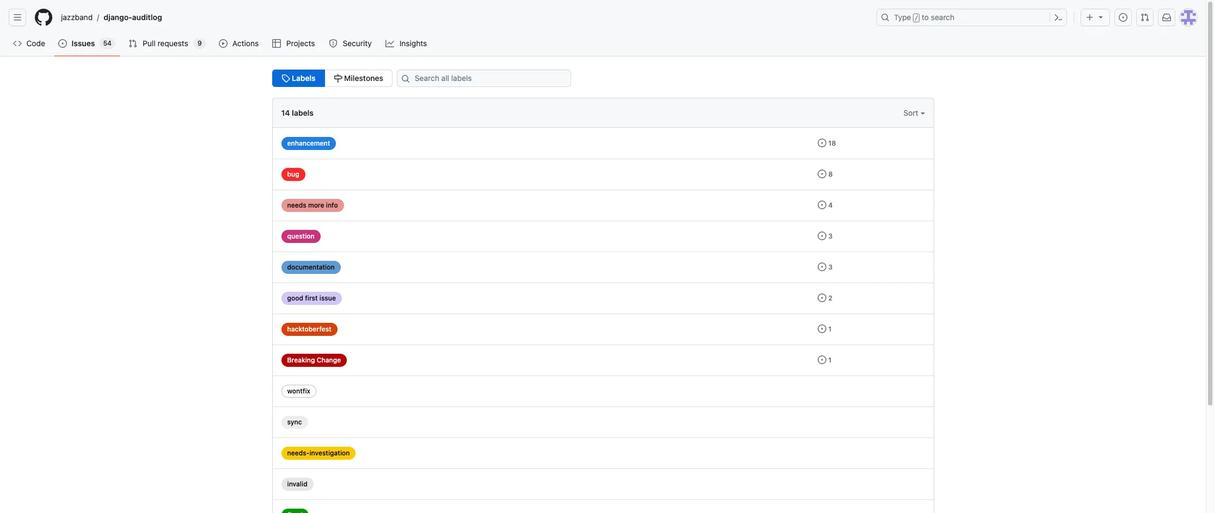 Task type: vqa. For each thing, say whether or not it's contained in the screenshot.


Task type: describe. For each thing, give the bounding box(es) containing it.
question link
[[281, 230, 321, 243]]

good
[[287, 295, 303, 303]]

git pull request image
[[129, 39, 137, 48]]

good first issue
[[287, 295, 336, 303]]

issue opened image for 4
[[818, 201, 826, 210]]

sync
[[287, 419, 302, 427]]

needs-
[[287, 450, 309, 458]]

auditlog
[[132, 13, 162, 22]]

command palette image
[[1054, 13, 1063, 22]]

54
[[103, 39, 112, 47]]

issue element
[[272, 70, 393, 87]]

table image
[[272, 39, 281, 48]]

4
[[828, 201, 833, 210]]

actions
[[232, 39, 259, 48]]

14
[[281, 108, 290, 118]]

3 for question
[[828, 232, 833, 241]]

actions link
[[214, 35, 264, 52]]

issue opened image for 18
[[818, 139, 826, 148]]

issues
[[72, 39, 95, 48]]

jazzband
[[61, 13, 93, 22]]

info
[[326, 201, 338, 210]]

issue opened image for question
[[818, 232, 826, 241]]

projects
[[286, 39, 315, 48]]

good first issue link
[[281, 292, 342, 305]]

issue opened image for 2
[[818, 294, 826, 303]]

/ for jazzband
[[97, 13, 99, 22]]

documentation link
[[281, 261, 341, 274]]

invalid link
[[281, 479, 313, 492]]

issue
[[320, 295, 336, 303]]

labels
[[290, 74, 316, 83]]

homepage image
[[35, 9, 52, 26]]

needs more info
[[287, 201, 338, 210]]

notifications image
[[1162, 13, 1171, 22]]

sort button
[[904, 107, 925, 119]]

18
[[828, 139, 836, 148]]

issue opened image for documentation
[[818, 263, 826, 272]]

bug
[[287, 170, 299, 179]]

to
[[922, 13, 929, 22]]

type / to search
[[894, 13, 955, 22]]

requests
[[158, 39, 188, 48]]

labels
[[292, 108, 314, 118]]

breaking change
[[287, 357, 341, 365]]

security
[[343, 39, 372, 48]]

sync link
[[281, 417, 308, 430]]

django-
[[104, 13, 132, 22]]

play image
[[219, 39, 227, 48]]

1 link for breaking change
[[818, 356, 832, 365]]

list containing jazzband
[[57, 9, 870, 26]]

needs-investigation
[[287, 450, 350, 458]]

bug link
[[281, 168, 305, 181]]

breaking
[[287, 357, 315, 365]]

3 for documentation
[[828, 264, 833, 272]]

needs
[[287, 201, 306, 210]]

django-auditlog link
[[99, 9, 166, 26]]



Task type: locate. For each thing, give the bounding box(es) containing it.
question
[[287, 232, 315, 241]]

documentation
[[287, 264, 335, 272]]

invalid
[[287, 481, 308, 489]]

change
[[317, 357, 341, 365]]

projects link
[[268, 35, 320, 52]]

search
[[931, 13, 955, 22]]

1 vertical spatial 1
[[828, 357, 832, 365]]

code link
[[9, 35, 50, 52]]

first
[[305, 295, 318, 303]]

issue opened image left 8
[[818, 170, 826, 179]]

2 issue opened image from the top
[[818, 170, 826, 179]]

issue opened image
[[818, 139, 826, 148], [818, 170, 826, 179], [818, 201, 826, 210], [818, 294, 826, 303], [818, 325, 826, 334]]

shield image
[[329, 39, 338, 48]]

milestones link
[[324, 70, 393, 87]]

0 vertical spatial 3 link
[[818, 232, 833, 241]]

Labels search field
[[397, 70, 571, 87]]

triangle down image
[[1097, 13, 1105, 21]]

pull
[[143, 39, 156, 48]]

1 1 link from the top
[[818, 325, 832, 334]]

issue opened image
[[1119, 13, 1128, 22], [58, 39, 67, 48], [818, 232, 826, 241], [818, 263, 826, 272], [818, 356, 826, 365]]

issue opened image left 2
[[818, 294, 826, 303]]

list
[[57, 9, 870, 26]]

3
[[828, 232, 833, 241], [828, 264, 833, 272]]

5 issue opened image from the top
[[818, 325, 826, 334]]

4 link
[[818, 201, 833, 210]]

4 issue opened image from the top
[[818, 294, 826, 303]]

8
[[828, 170, 833, 179]]

git pull request image
[[1141, 13, 1149, 22]]

1 horizontal spatial /
[[915, 14, 918, 22]]

graph image
[[386, 39, 394, 48]]

plus image
[[1086, 13, 1094, 22]]

2 link
[[818, 294, 833, 303]]

/ left to
[[915, 14, 918, 22]]

issue opened image left "18"
[[818, 139, 826, 148]]

1 issue opened image from the top
[[818, 139, 826, 148]]

investigation
[[309, 450, 350, 458]]

8 link
[[818, 170, 833, 179]]

9
[[198, 39, 202, 47]]

2 3 from the top
[[828, 264, 833, 272]]

needs more info link
[[281, 199, 344, 212]]

breaking change link
[[281, 354, 347, 368]]

3 link
[[818, 232, 833, 241], [818, 263, 833, 272]]

insights link
[[381, 35, 432, 52]]

issue opened image for 8
[[818, 170, 826, 179]]

code image
[[13, 39, 22, 48]]

insights
[[400, 39, 427, 48]]

3 link for question
[[818, 232, 833, 241]]

tag image
[[281, 74, 290, 83]]

18 link
[[818, 139, 836, 148]]

2
[[828, 295, 833, 303]]

3 link up 2 link
[[818, 263, 833, 272]]

/ left the django-
[[97, 13, 99, 22]]

hacktoberfest
[[287, 326, 331, 334]]

hacktoberfest link
[[281, 323, 337, 336]]

code
[[26, 39, 45, 48]]

1 vertical spatial 3
[[828, 264, 833, 272]]

2 1 from the top
[[828, 357, 832, 365]]

type
[[894, 13, 911, 22]]

issue opened image for breaking change
[[818, 356, 826, 365]]

labels link
[[272, 70, 325, 87]]

1
[[828, 326, 832, 334], [828, 357, 832, 365]]

1 vertical spatial 3 link
[[818, 263, 833, 272]]

issue opened image left 4
[[818, 201, 826, 210]]

3 down 4
[[828, 232, 833, 241]]

1 3 from the top
[[828, 232, 833, 241]]

/ inside jazzband / django-auditlog
[[97, 13, 99, 22]]

jazzband / django-auditlog
[[61, 13, 162, 22]]

milestone image
[[333, 74, 342, 83]]

/
[[97, 13, 99, 22], [915, 14, 918, 22]]

issue opened image for 1
[[818, 325, 826, 334]]

jazzband link
[[57, 9, 97, 26]]

search image
[[401, 75, 410, 83]]

enhancement link
[[281, 137, 336, 150]]

0 vertical spatial 3
[[828, 232, 833, 241]]

wontfix
[[287, 388, 310, 396]]

1 1 from the top
[[828, 326, 832, 334]]

0 vertical spatial 1
[[828, 326, 832, 334]]

2 3 link from the top
[[818, 263, 833, 272]]

enhancement
[[287, 139, 330, 148]]

/ inside the type / to search
[[915, 14, 918, 22]]

3 link for documentation
[[818, 263, 833, 272]]

None search field
[[393, 70, 584, 87]]

more
[[308, 201, 324, 210]]

sort
[[904, 108, 920, 118]]

issue opened image down 2 link
[[818, 325, 826, 334]]

1 link for hacktoberfest
[[818, 325, 832, 334]]

0 vertical spatial 1 link
[[818, 325, 832, 334]]

milestones
[[342, 74, 383, 83]]

wontfix link
[[281, 385, 316, 399]]

1 link
[[818, 325, 832, 334], [818, 356, 832, 365]]

2 1 link from the top
[[818, 356, 832, 365]]

14 labels
[[281, 108, 314, 118]]

Search all labels text field
[[397, 70, 571, 87]]

1 for hacktoberfest
[[828, 326, 832, 334]]

3 link down 4 link
[[818, 232, 833, 241]]

security link
[[325, 35, 377, 52]]

/ for type
[[915, 14, 918, 22]]

1 for breaking change
[[828, 357, 832, 365]]

0 horizontal spatial /
[[97, 13, 99, 22]]

3 up 2
[[828, 264, 833, 272]]

pull requests
[[143, 39, 188, 48]]

needs-investigation link
[[281, 448, 356, 461]]

1 3 link from the top
[[818, 232, 833, 241]]

1 vertical spatial 1 link
[[818, 356, 832, 365]]

3 issue opened image from the top
[[818, 201, 826, 210]]



